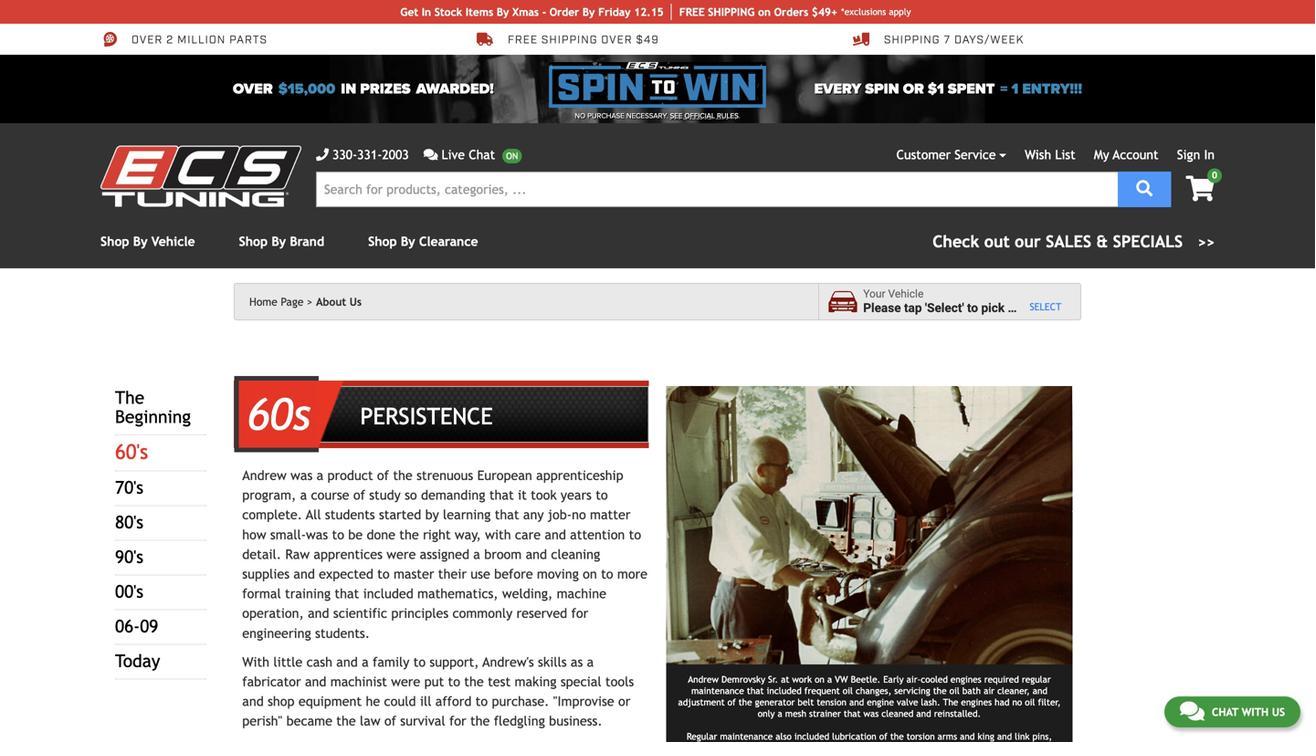 Task type: vqa. For each thing, say whether or not it's contained in the screenshot.
SMS Terms & Conditions link
no



Task type: locate. For each thing, give the bounding box(es) containing it.
a right as
[[587, 655, 594, 670]]

0 horizontal spatial with
[[485, 527, 511, 542]]

and up perish"
[[242, 694, 264, 709]]

and down cash
[[305, 674, 326, 690]]

1 vertical spatial were
[[391, 674, 420, 690]]

for down afford
[[449, 714, 466, 729]]

maintenance inside andrew demrovsky sr. at work on a vw beetle.  early air-cooled engines required regular maintenance that included frequent oil changes, servicing the oil bath air cleaner, and adjustment of the generator belt tension and engine valve lash. the engines had no oil filter, only a mesh strainer that was cleaned and reinstalled.
[[691, 686, 744, 696]]

over left 2
[[132, 33, 163, 47]]

1 horizontal spatial over
[[233, 80, 273, 98]]

the up so
[[393, 468, 413, 483]]

"improvise
[[553, 694, 614, 709]]

comments image left chat with us
[[1180, 701, 1205, 722]]

engines up bath
[[951, 674, 982, 685]]

to up the put
[[413, 655, 426, 670]]

1 horizontal spatial andrew
[[688, 674, 719, 685]]

*exclusions apply link
[[841, 5, 911, 19]]

00's
[[115, 582, 143, 603]]

0 vertical spatial were
[[387, 547, 416, 562]]

over down parts
[[233, 80, 273, 98]]

included down at
[[767, 686, 802, 696]]

0 horizontal spatial the
[[115, 388, 144, 408]]

course
[[311, 488, 349, 503]]

a up course
[[317, 468, 323, 483]]

1 vertical spatial the
[[943, 697, 958, 708]]

vehicle
[[1018, 301, 1057, 316]]

were inside andrew was a product of the strenuous european apprenticeship program, a course of study        so demanding that it took years to complete. all students started by learning that any job-no        matter how small-was to be done the right way, with care and attention to detail. raw        apprentices were assigned a broom and cleaning supplies and expected to master their use        before moving on to more formal training that included mathematics, welding, machine operation, and scientific principles commonly reserved for engineering students.
[[387, 547, 416, 562]]

0 vertical spatial engines
[[951, 674, 982, 685]]

that down expected
[[335, 586, 359, 602]]

60s
[[247, 389, 311, 440]]

1 horizontal spatial comments image
[[1180, 701, 1205, 722]]

0 horizontal spatial no
[[572, 508, 586, 523]]

was up course
[[291, 468, 313, 483]]

2 vertical spatial was
[[864, 709, 879, 719]]

0 vertical spatial the
[[115, 388, 144, 408]]

cleaner,
[[997, 686, 1030, 696]]

vehicle down ecs tuning image
[[151, 234, 195, 249]]

training
[[285, 586, 331, 602]]

comments image inside live chat "link"
[[424, 148, 438, 161]]

tools
[[605, 674, 634, 690]]

to down test at the left of page
[[476, 694, 488, 709]]

1 vertical spatial vehicle
[[888, 288, 924, 301]]

0 vertical spatial andrew
[[242, 468, 287, 483]]

the down cleaned
[[890, 731, 904, 742]]

.
[[739, 111, 740, 121]]

2 vertical spatial on
[[815, 674, 825, 685]]

1 vertical spatial or
[[618, 694, 630, 709]]

1 vertical spatial no
[[1012, 697, 1022, 708]]

1 horizontal spatial the
[[943, 697, 958, 708]]

for down machine on the bottom left of the page
[[571, 606, 588, 621]]

0 horizontal spatial on
[[583, 567, 597, 582]]

and down job-
[[545, 527, 566, 542]]

any
[[523, 508, 544, 523]]

andrew up 'adjustment'
[[688, 674, 719, 685]]

1 vertical spatial with
[[1242, 706, 1269, 719]]

no down cleaner,
[[1012, 697, 1022, 708]]

1 horizontal spatial us
[[1272, 706, 1285, 719]]

0 vertical spatial chat
[[469, 148, 495, 162]]

andrew's
[[483, 655, 534, 670]]

the up 60's on the bottom left
[[115, 388, 144, 408]]

oil
[[843, 686, 853, 696], [950, 686, 960, 696], [1025, 697, 1035, 708]]

my
[[1094, 148, 1109, 162]]

oil left bath
[[950, 686, 960, 696]]

to inside your vehicle please tap 'select' to pick a vehicle
[[967, 301, 978, 316]]

right
[[423, 527, 451, 542]]

account
[[1113, 148, 1159, 162]]

2 horizontal spatial on
[[815, 674, 825, 685]]

comments image
[[424, 148, 438, 161], [1180, 701, 1205, 722]]

support,
[[430, 655, 479, 670]]

a right pick
[[1008, 301, 1015, 316]]

a left vw
[[827, 674, 832, 685]]

that
[[489, 488, 514, 503], [495, 508, 519, 523], [335, 586, 359, 602], [747, 686, 764, 696], [844, 709, 861, 719]]

making
[[515, 674, 557, 690]]

by left brand
[[272, 234, 286, 249]]

0 vertical spatial was
[[291, 468, 313, 483]]

1 vertical spatial in
[[1204, 148, 1215, 162]]

by left xmas
[[497, 5, 509, 18]]

over for over 2 million parts
[[132, 33, 163, 47]]

2 horizontal spatial shop
[[368, 234, 397, 249]]

1 vertical spatial included
[[767, 686, 802, 696]]

little
[[273, 655, 303, 670]]

0 horizontal spatial over
[[132, 33, 163, 47]]

chat with us
[[1212, 706, 1285, 719]]

or left $1
[[903, 80, 924, 98]]

over $15,000 in prizes
[[233, 80, 411, 98]]

1 horizontal spatial vehicle
[[888, 288, 924, 301]]

shipping 7 days/week
[[884, 33, 1024, 47]]

the inside the beginning
[[115, 388, 144, 408]]

mesh
[[785, 709, 807, 719]]

shop by brand
[[239, 234, 324, 249]]

1 vertical spatial maintenance
[[720, 731, 773, 742]]

0 vertical spatial for
[[571, 606, 588, 621]]

to down support,
[[448, 674, 460, 690]]

0 vertical spatial maintenance
[[691, 686, 744, 696]]

service
[[955, 148, 996, 162]]

of inside andrew demrovsky sr. at work on a vw beetle.  early air-cooled engines required regular maintenance that included frequent oil changes, servicing the oil bath air cleaner, and adjustment of the generator belt tension and engine valve lash. the engines had no oil filter, only a mesh strainer that was cleaned and reinstalled.
[[728, 697, 736, 708]]

and up machinist
[[336, 655, 358, 670]]

0 horizontal spatial for
[[449, 714, 466, 729]]

comments image for chat
[[1180, 701, 1205, 722]]

by down ecs tuning image
[[133, 234, 148, 249]]

matter
[[590, 508, 631, 523]]

0 vertical spatial on
[[758, 5, 771, 18]]

changes,
[[856, 686, 892, 696]]

-
[[542, 5, 546, 18]]

to left master
[[377, 567, 390, 582]]

were inside with little cash and a family to support, andrew's skills as a fabricator and machinist        were put to the test making special tools and shop equipment he could ill afford to purchase.        "improvise or perish" became the law of survival for the fledgling business.
[[391, 674, 420, 690]]

vehicle inside your vehicle please tap 'select' to pick a vehicle
[[888, 288, 924, 301]]

see official rules link
[[670, 111, 739, 121]]

included down strainer at the right bottom
[[794, 731, 829, 742]]

0 vertical spatial in
[[422, 5, 431, 18]]

0 vertical spatial vehicle
[[151, 234, 195, 249]]

in right sign
[[1204, 148, 1215, 162]]

free
[[679, 5, 705, 18]]

commonly
[[453, 606, 513, 621]]

engines down bath
[[961, 697, 992, 708]]

at
[[781, 674, 789, 685]]

items
[[466, 5, 493, 18]]

filter,
[[1038, 697, 1061, 708]]

that down 'demrovsky'
[[747, 686, 764, 696]]

list
[[1055, 148, 1076, 162]]

0 horizontal spatial or
[[618, 694, 630, 709]]

2 vertical spatial included
[[794, 731, 829, 742]]

every
[[814, 80, 861, 98]]

1 vertical spatial comments image
[[1180, 701, 1205, 722]]

in right get
[[422, 5, 431, 18]]

family
[[373, 655, 409, 670]]

of inside with little cash and a family to support, andrew's skills as a fabricator and machinist        were put to the test making special tools and shop equipment he could ill afford to purchase.        "improvise or perish" became the law of survival for the fledgling business.
[[384, 714, 396, 729]]

by for shop by brand
[[272, 234, 286, 249]]

to down the matter
[[629, 527, 641, 542]]

0 vertical spatial or
[[903, 80, 924, 98]]

the
[[115, 388, 144, 408], [943, 697, 958, 708]]

the down cooled in the bottom of the page
[[933, 686, 947, 696]]

0 horizontal spatial us
[[350, 295, 362, 308]]

were up master
[[387, 547, 416, 562]]

were up could
[[391, 674, 420, 690]]

comments image left live on the top left
[[424, 148, 438, 161]]

included inside andrew demrovsky sr. at work on a vw beetle.  early air-cooled engines required regular maintenance that included frequent oil changes, servicing the oil bath air cleaner, and adjustment of the generator belt tension and engine valve lash. the engines had no oil filter, only a mesh strainer that was cleaned and reinstalled.
[[767, 686, 802, 696]]

persistence
[[360, 403, 493, 430]]

please
[[863, 301, 901, 316]]

2 shop from the left
[[239, 234, 268, 249]]

shop for shop by vehicle
[[100, 234, 129, 249]]

by for shop by vehicle
[[133, 234, 148, 249]]

oil down vw
[[843, 686, 853, 696]]

90's link
[[115, 547, 143, 568]]

1 horizontal spatial no
[[1012, 697, 1022, 708]]

fabricator
[[242, 674, 301, 690]]

us
[[350, 295, 362, 308], [1272, 706, 1285, 719]]

beetle.
[[851, 674, 881, 685]]

Search text field
[[316, 172, 1118, 207]]

0 vertical spatial over
[[132, 33, 163, 47]]

shop for shop by brand
[[239, 234, 268, 249]]

over for over $15,000 in prizes
[[233, 80, 273, 98]]

0
[[1212, 170, 1217, 180]]

1 vertical spatial chat
[[1212, 706, 1239, 719]]

had
[[995, 697, 1010, 708]]

0 horizontal spatial shop
[[100, 234, 129, 249]]

to left "be" in the left of the page
[[332, 527, 344, 542]]

customer service button
[[897, 145, 1007, 164]]

$49
[[636, 33, 659, 47]]

1 vertical spatial us
[[1272, 706, 1285, 719]]

1 horizontal spatial for
[[571, 606, 588, 621]]

be
[[348, 527, 363, 542]]

1 shop from the left
[[100, 234, 129, 249]]

of right the law
[[384, 714, 396, 729]]

on right ping
[[758, 5, 771, 18]]

06-09 link
[[115, 617, 158, 637]]

were
[[387, 547, 416, 562], [391, 674, 420, 690]]

the inside andrew demrovsky sr. at work on a vw beetle.  early air-cooled engines required regular maintenance that included frequent oil changes, servicing the oil bath air cleaner, and adjustment of the generator belt tension and engine valve lash. the engines had no oil filter, only a mesh strainer that was cleaned and reinstalled.
[[943, 697, 958, 708]]

by left clearance
[[401, 234, 415, 249]]

broom
[[484, 547, 522, 562]]

regular
[[687, 731, 717, 742]]

the up reinstalled.
[[943, 697, 958, 708]]

1 vertical spatial over
[[233, 80, 273, 98]]

the beginning
[[115, 388, 191, 428]]

included inside andrew was a product of the strenuous european apprenticeship program, a course of study        so demanding that it took years to complete. all students started by learning that any job-no        matter how small-was to be done the right way, with care and attention to detail. raw        apprentices were assigned a broom and cleaning supplies and expected to master their use        before moving on to more formal training that included mathematics, welding, machine operation, and scientific principles commonly reserved for engineering students.
[[363, 586, 414, 602]]

a inside your vehicle please tap 'select' to pick a vehicle
[[1008, 301, 1015, 316]]

0 horizontal spatial andrew
[[242, 468, 287, 483]]

put
[[424, 674, 444, 690]]

1 horizontal spatial chat
[[1212, 706, 1239, 719]]

1 horizontal spatial shop
[[239, 234, 268, 249]]

andrew inside andrew demrovsky sr. at work on a vw beetle.  early air-cooled engines required regular maintenance that included frequent oil changes, servicing the oil bath air cleaner, and adjustment of the generator belt tension and engine valve lash. the engines had no oil filter, only a mesh strainer that was cleaned and reinstalled.
[[688, 674, 719, 685]]

0 horizontal spatial comments image
[[424, 148, 438, 161]]

brand
[[290, 234, 324, 249]]

2 horizontal spatial oil
[[1025, 697, 1035, 708]]

0 vertical spatial us
[[350, 295, 362, 308]]

12.15
[[634, 5, 664, 18]]

0 vertical spatial with
[[485, 527, 511, 542]]

0 vertical spatial no
[[572, 508, 586, 523]]

3 shop from the left
[[368, 234, 397, 249]]

comments image inside chat with us link
[[1180, 701, 1205, 722]]

apprentices
[[314, 547, 383, 562]]

sales
[[1046, 232, 1092, 251]]

test
[[488, 674, 511, 690]]

product
[[327, 468, 373, 483]]

60's link
[[115, 440, 148, 464]]

of down cleaned
[[879, 731, 888, 742]]

shipping
[[542, 33, 598, 47]]

oil left filter, at the bottom
[[1025, 697, 1035, 708]]

1 vertical spatial for
[[449, 714, 466, 729]]

servicing
[[894, 686, 930, 696]]

on up 'frequent'
[[815, 674, 825, 685]]

0 vertical spatial comments image
[[424, 148, 438, 161]]

was down 'engine'
[[864, 709, 879, 719]]

select link
[[1030, 301, 1062, 314]]

the left the law
[[336, 714, 356, 729]]

with inside andrew was a product of the strenuous european apprenticeship program, a course of study        so demanding that it took years to complete. all students started by learning that any job-no        matter how small-was to be done the right way, with care and attention to detail. raw        apprentices were assigned a broom and cleaning supplies and expected to master their use        before moving on to more formal training that included mathematics, welding, machine operation, and scientific principles commonly reserved for engineering students.
[[485, 527, 511, 542]]

maintenance down only
[[720, 731, 773, 742]]

andrew for was
[[242, 468, 287, 483]]

the down 'demrovsky'
[[739, 697, 752, 708]]

live
[[442, 148, 465, 162]]

or down 'tools'
[[618, 694, 630, 709]]

care
[[515, 527, 541, 542]]

330-
[[332, 148, 357, 162]]

0 horizontal spatial oil
[[843, 686, 853, 696]]

to left pick
[[967, 301, 978, 316]]

on up machine on the bottom left of the page
[[583, 567, 597, 582]]

0 horizontal spatial chat
[[469, 148, 495, 162]]

by right order
[[583, 5, 595, 18]]

maintenance up 'adjustment'
[[691, 686, 744, 696]]

search image
[[1136, 180, 1153, 197]]

andrew demrovsky sr. at work on a vw beetle.  early air-cooled engines required regular maintenance that included frequent oil changes, servicing the oil bath air cleaner, and adjustment of the generator belt tension and engine valve lash. the engines had no oil filter, only a mesh strainer that was cleaned and reinstalled.
[[678, 674, 1061, 719]]

shop for shop by clearance
[[368, 234, 397, 249]]

0 horizontal spatial in
[[422, 5, 431, 18]]

no down years
[[572, 508, 586, 523]]

andrew up program,
[[242, 468, 287, 483]]

cash
[[307, 655, 332, 670]]

home
[[249, 295, 277, 308]]

330-331-2003
[[332, 148, 409, 162]]

required
[[984, 674, 1019, 685]]

70's
[[115, 478, 143, 498]]

0 vertical spatial included
[[363, 586, 414, 602]]

of inside regular maintenance also included lubrication of the torsion arms and king and link pins,
[[879, 731, 888, 742]]

phone image
[[316, 148, 329, 161]]

was down all
[[306, 527, 328, 542]]

their
[[438, 567, 467, 582]]

andrew inside andrew was a product of the strenuous european apprenticeship program, a course of study        so demanding that it took years to complete. all students started by learning that any job-no        matter how small-was to be done the right way, with care and attention to detail. raw        apprentices were assigned a broom and cleaning supplies and expected to master their use        before moving on to more formal training that included mathematics, welding, machine operation, and scientific principles commonly reserved for engineering students.
[[242, 468, 287, 483]]

sign
[[1177, 148, 1200, 162]]

1 vertical spatial on
[[583, 567, 597, 582]]

chat inside "link"
[[469, 148, 495, 162]]

master
[[394, 567, 434, 582]]

that down 'european'
[[489, 488, 514, 503]]

1 vertical spatial andrew
[[688, 674, 719, 685]]

entry!!!
[[1022, 80, 1082, 98]]

1 horizontal spatial in
[[1204, 148, 1215, 162]]

supplies
[[242, 567, 290, 582]]

shipping
[[884, 33, 940, 47]]

and left link
[[997, 731, 1012, 742]]

of down 'demrovsky'
[[728, 697, 736, 708]]

pick
[[981, 301, 1005, 316]]

06-09
[[115, 617, 158, 637]]

included down master
[[363, 586, 414, 602]]

vehicle up tap at the top of page
[[888, 288, 924, 301]]

ship
[[708, 5, 731, 18]]



Task type: describe. For each thing, give the bounding box(es) containing it.
in for sign
[[1204, 148, 1215, 162]]

clearance
[[419, 234, 478, 249]]

over 2 million parts
[[132, 33, 268, 47]]

lubrication
[[832, 731, 877, 742]]

the down started
[[399, 527, 419, 542]]

to left more
[[601, 567, 613, 582]]

or inside with little cash and a family to support, andrew's skills as a fabricator and machinist        were put to the test making special tools and shop equipment he could ill afford to purchase.        "improvise or perish" became the law of survival for the fledgling business.
[[618, 694, 630, 709]]

engineering
[[242, 626, 311, 641]]

a up all
[[300, 488, 307, 503]]

included inside regular maintenance also included lubrication of the torsion arms and king and link pins,
[[794, 731, 829, 742]]

1 horizontal spatial with
[[1242, 706, 1269, 719]]

became
[[286, 714, 332, 729]]

ping
[[731, 5, 755, 18]]

valve
[[897, 697, 918, 708]]

use
[[471, 567, 490, 582]]

1 horizontal spatial or
[[903, 80, 924, 98]]

a down the 'generator'
[[778, 709, 783, 719]]

took
[[531, 488, 557, 503]]

strainer
[[809, 709, 841, 719]]

1 horizontal spatial on
[[758, 5, 771, 18]]

shop by clearance link
[[368, 234, 478, 249]]

apprenticeship
[[536, 468, 624, 483]]

prizes
[[360, 80, 411, 98]]

on inside andrew was a product of the strenuous european apprenticeship program, a course of study        so demanding that it took years to complete. all students started by learning that any job-no        matter how small-was to be done the right way, with care and attention to detail. raw        apprentices were assigned a broom and cleaning supplies and expected to master their use        before moving on to more formal training that included mathematics, welding, machine operation, and scientific principles commonly reserved for engineering students.
[[583, 567, 597, 582]]

$49+
[[812, 5, 838, 18]]

shop by vehicle
[[100, 234, 195, 249]]

the inside regular maintenance also included lubrication of the torsion arms and king and link pins,
[[890, 731, 904, 742]]

00's link
[[115, 582, 143, 603]]

ecs tuning 'spin to win' contest logo image
[[549, 62, 766, 108]]

andrew for demrovsky
[[688, 674, 719, 685]]

and down regular
[[1033, 686, 1048, 696]]

expected
[[319, 567, 373, 582]]

sales & specials link
[[933, 229, 1215, 254]]

7
[[944, 33, 951, 47]]

the down afford
[[470, 714, 490, 729]]

king
[[978, 731, 995, 742]]

adjustment
[[678, 697, 725, 708]]

ecs tuning image
[[100, 146, 301, 207]]

for inside with little cash and a family to support, andrew's skills as a fabricator and machinist        were put to the test making special tools and shop equipment he could ill afford to purchase.        "improvise or perish" became the law of survival for the fledgling business.
[[449, 714, 466, 729]]

pins,
[[1033, 731, 1052, 742]]

about us
[[316, 295, 362, 308]]

home page
[[249, 295, 304, 308]]

1 vertical spatial was
[[306, 527, 328, 542]]

tap
[[904, 301, 922, 316]]

and down 'care'
[[526, 547, 547, 562]]

in for get
[[422, 5, 431, 18]]

every spin or $1 spent = 1 entry!!!
[[814, 80, 1082, 98]]

stock
[[435, 5, 462, 18]]

a up use on the left bottom of the page
[[473, 547, 480, 562]]

so
[[405, 488, 417, 503]]

that up lubrication
[[844, 709, 861, 719]]

arms
[[938, 731, 957, 742]]

shop
[[268, 694, 295, 709]]

students
[[325, 508, 375, 523]]

shop by vehicle link
[[100, 234, 195, 249]]

cooled
[[921, 674, 948, 685]]

by for shop by clearance
[[401, 234, 415, 249]]

law
[[360, 714, 380, 729]]

and down training
[[308, 606, 329, 621]]

on inside andrew demrovsky sr. at work on a vw beetle.  early air-cooled engines required regular maintenance that included frequent oil changes, servicing the oil bath air cleaner, and adjustment of the generator belt tension and engine valve lash. the engines had no oil filter, only a mesh strainer that was cleaned and reinstalled.
[[815, 674, 825, 685]]

engine
[[867, 697, 894, 708]]

necessary.
[[626, 111, 668, 121]]

students.
[[315, 626, 370, 641]]

cleaning
[[551, 547, 600, 562]]

0 horizontal spatial vehicle
[[151, 234, 195, 249]]

over
[[601, 33, 633, 47]]

was inside andrew demrovsky sr. at work on a vw beetle.  early air-cooled engines required regular maintenance that included frequent oil changes, servicing the oil bath air cleaner, and adjustment of the generator belt tension and engine valve lash. the engines had no oil filter, only a mesh strainer that was cleaned and reinstalled.
[[864, 709, 879, 719]]

job-
[[548, 508, 572, 523]]

1 vertical spatial engines
[[961, 697, 992, 708]]

the left test at the left of page
[[464, 674, 484, 690]]

spent
[[948, 80, 995, 98]]

maintenance inside regular maintenance also included lubrication of the torsion arms and king and link pins,
[[720, 731, 773, 742]]

over 2 million parts link
[[100, 31, 268, 47]]

70's link
[[115, 478, 143, 498]]

no purchase necessary. see official rules .
[[575, 111, 740, 121]]

shop by brand link
[[239, 234, 324, 249]]

us inside chat with us link
[[1272, 706, 1285, 719]]

and down lash.
[[916, 709, 931, 719]]

by
[[425, 508, 439, 523]]

'select'
[[925, 301, 964, 316]]

also
[[776, 731, 792, 742]]

belt
[[798, 697, 814, 708]]

a up machinist
[[362, 655, 369, 670]]

and down changes,
[[849, 697, 864, 708]]

get
[[400, 5, 418, 18]]

done
[[367, 527, 395, 542]]

early
[[883, 674, 904, 685]]

shopping cart image
[[1186, 176, 1215, 201]]

free ship ping on orders $49+ *exclusions apply
[[679, 5, 911, 18]]

raw
[[285, 547, 310, 562]]

order
[[550, 5, 579, 18]]

how
[[242, 527, 266, 542]]

comments image for live
[[424, 148, 438, 161]]

90's
[[115, 547, 143, 568]]

bath
[[962, 686, 981, 696]]

principles
[[391, 606, 449, 621]]

reserved
[[517, 606, 567, 621]]

and left king
[[960, 731, 975, 742]]

torsion
[[907, 731, 935, 742]]

live chat
[[442, 148, 495, 162]]

work
[[792, 674, 812, 685]]

special
[[561, 674, 602, 690]]

that down "it" on the bottom of page
[[495, 508, 519, 523]]

80's
[[115, 513, 143, 533]]

detail.
[[242, 547, 281, 562]]

for inside andrew was a product of the strenuous european apprenticeship program, a course of study        so demanding that it took years to complete. all students started by learning that any job-no        matter how small-was to be done the right way, with care and attention to detail. raw        apprentices were assigned a broom and cleaning supplies and expected to master their use        before moving on to more formal training that included mathematics, welding, machine operation, and scientific principles commonly reserved for engineering students.
[[571, 606, 588, 621]]

frequent
[[804, 686, 840, 696]]

and up training
[[294, 567, 315, 582]]

shipping 7 days/week link
[[853, 31, 1024, 47]]

xmas
[[512, 5, 539, 18]]

equipment
[[299, 694, 362, 709]]

of up study
[[377, 468, 389, 483]]

to up the matter
[[596, 488, 608, 503]]

no inside andrew demrovsky sr. at work on a vw beetle.  early air-cooled engines required regular maintenance that included frequent oil changes, servicing the oil bath air cleaner, and adjustment of the generator belt tension and engine valve lash. the engines had no oil filter, only a mesh strainer that was cleaned and reinstalled.
[[1012, 697, 1022, 708]]

no inside andrew was a product of the strenuous european apprenticeship program, a course of study        so demanding that it took years to complete. all students started by learning that any job-no        matter how small-was to be done the right way, with care and attention to detail. raw        apprentices were assigned a broom and cleaning supplies and expected to master their use        before moving on to more formal training that included mathematics, welding, machine operation, and scientific principles commonly reserved for engineering students.
[[572, 508, 586, 523]]

of down product
[[353, 488, 365, 503]]

wish list
[[1025, 148, 1076, 162]]

orders
[[774, 5, 809, 18]]

sr.
[[768, 674, 778, 685]]

330-331-2003 link
[[316, 145, 409, 164]]

regular
[[1022, 674, 1051, 685]]

he
[[366, 694, 380, 709]]

1 horizontal spatial oil
[[950, 686, 960, 696]]



